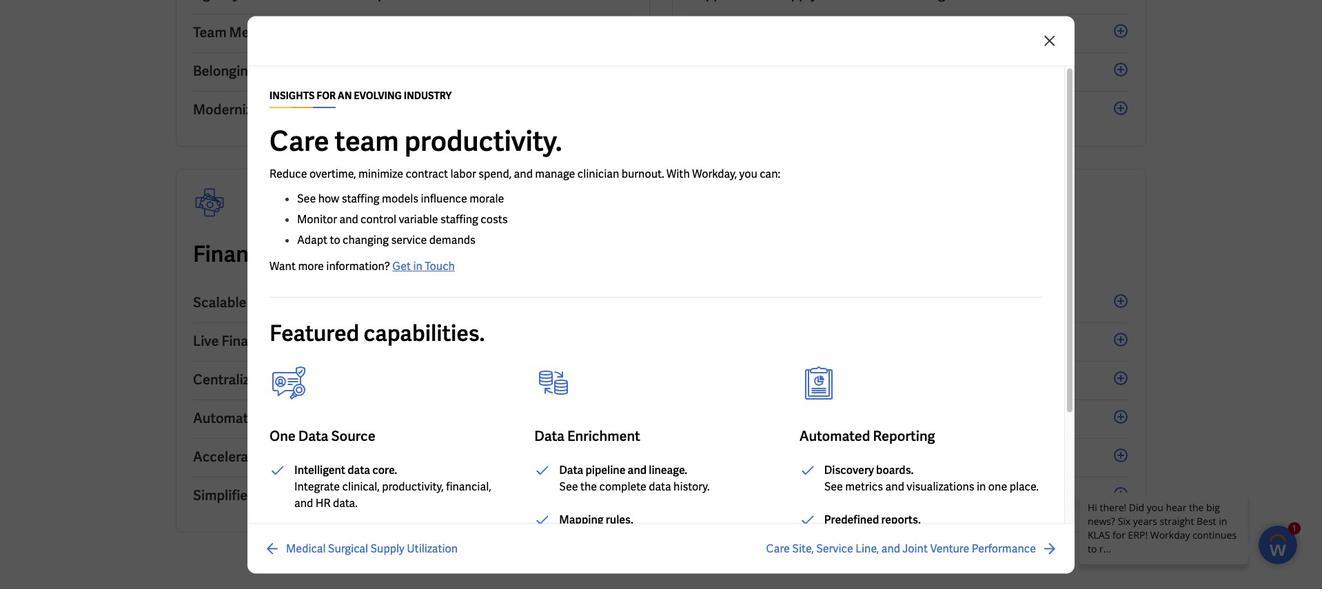 Task type: describe. For each thing, give the bounding box(es) containing it.
integration
[[307, 448, 376, 466]]

get
[[393, 259, 411, 273]]

live financial insights
[[193, 332, 332, 350]]

diversity
[[285, 62, 341, 80]]

mapping rules.
[[559, 512, 634, 527]]

and left unit
[[794, 371, 818, 389]]

hr inside button
[[271, 101, 289, 119]]

modernized hr service delivery
[[193, 101, 393, 119]]

place.
[[1010, 479, 1039, 494]]

automated for automated compliance and audit support
[[193, 410, 264, 428]]

mapping
[[559, 512, 604, 527]]

to inside see how staffing models influence morale monitor and control variable staffing costs adapt to changing service demands
[[330, 232, 340, 247]]

team member experience and well-being
[[193, 23, 451, 41]]

boards.
[[877, 463, 914, 477]]

manage
[[535, 166, 575, 181]]

team inside button
[[193, 23, 227, 41]]

service inside the care team productivity. dialog
[[817, 541, 854, 556]]

centralized
[[193, 371, 265, 389]]

prepackaged driver-based modeling button
[[690, 285, 1130, 323]]

influence
[[421, 191, 467, 205]]

with
[[667, 166, 690, 181]]

2 vertical spatial management
[[259, 487, 342, 505]]

patient
[[690, 371, 735, 389]]

contract
[[406, 166, 448, 181]]

drive
[[360, 62, 393, 80]]

proactive contract management button
[[690, 53, 1130, 92]]

care team productivity button
[[690, 439, 1130, 478]]

of for financial sustainability  of care delivery
[[430, 240, 451, 269]]

hr inside intelligent data core. integrate clinical, productivity, financial, and hr data.
[[316, 496, 331, 510]]

supply
[[371, 541, 405, 556]]

core.
[[373, 463, 397, 477]]

2 horizontal spatial of
[[850, 371, 863, 389]]

to inside button
[[344, 62, 357, 80]]

capabilities.
[[364, 319, 485, 348]]

lineage.
[[649, 463, 688, 477]]

care team productivity
[[690, 448, 835, 466]]

want more information? get in touch
[[270, 259, 455, 273]]

predefined
[[824, 512, 879, 527]]

site, inside the care team productivity. dialog
[[793, 541, 814, 556]]

and left audit
[[345, 410, 368, 428]]

accelerated
[[193, 448, 269, 466]]

clinician
[[578, 166, 619, 181]]

member
[[229, 23, 282, 41]]

evolving
[[354, 89, 402, 101]]

modernized hr service delivery button
[[193, 92, 633, 130]]

more
[[298, 259, 324, 273]]

data inside intelligent data core. integrate clinical, productivity, financial, and hr data.
[[348, 463, 370, 477]]

0 vertical spatial site,
[[722, 487, 750, 505]]

data for data enrichment
[[535, 427, 565, 445]]

experience
[[285, 23, 355, 41]]

financial for live
[[222, 332, 279, 350]]

history.
[[674, 479, 710, 494]]

medical surgical supply utilization button
[[264, 541, 458, 557]]

data.
[[333, 496, 358, 510]]

line, inside the care team productivity. dialog
[[856, 541, 879, 556]]

service down diversity at left
[[292, 101, 339, 119]]

changing
[[343, 232, 389, 247]]

new
[[360, 487, 389, 505]]

management for proactive contract management
[[811, 62, 895, 80]]

control
[[361, 212, 396, 226]]

of for simplified management of new revenue streams
[[345, 487, 358, 505]]

0 vertical spatial performance
[[947, 487, 1029, 505]]

medical surgical supply utilization
[[286, 541, 458, 556]]

medical
[[286, 541, 326, 556]]

simplified management of new revenue streams
[[193, 487, 501, 505]]

workday,
[[692, 166, 737, 181]]

patient volumes and unit of service forecasting button
[[690, 362, 1130, 401]]

and inside intelligent data core. integrate clinical, productivity, financial, and hr data.
[[294, 496, 313, 510]]

proactive
[[690, 62, 749, 80]]

labor
[[451, 166, 476, 181]]

equity
[[440, 62, 480, 80]]

0 horizontal spatial in
[[413, 259, 423, 273]]

demands
[[429, 232, 476, 247]]

financial sustainability  of care delivery
[[193, 240, 589, 269]]

patient volumes and unit of service forecasting
[[690, 371, 989, 389]]

and up 'insights'
[[259, 62, 282, 80]]

overtime,
[[310, 166, 356, 181]]

automated for automated reporting
[[800, 427, 871, 445]]

care team productivity.
[[270, 123, 562, 159]]

accelerated m&a integration button
[[193, 439, 633, 478]]

team
[[335, 123, 399, 159]]

based
[[817, 294, 856, 312]]

well-
[[384, 23, 415, 41]]

streams
[[449, 487, 501, 505]]

care team productivity. dialog
[[0, 0, 1323, 590]]

source
[[331, 427, 376, 445]]

joint for the topmost "care site, service line, and joint venture performance" button
[[860, 487, 892, 505]]

service
[[391, 232, 427, 247]]

grants
[[268, 371, 311, 389]]

team member experience and well-being button
[[193, 14, 633, 53]]

team inside button
[[722, 448, 756, 466]]

prepackaged
[[690, 294, 772, 312]]

1 vertical spatial care site, service line, and joint venture performance button
[[767, 541, 1058, 557]]

0 vertical spatial care site, service line, and joint venture performance button
[[690, 478, 1130, 516]]

automated reporting
[[800, 427, 935, 445]]

centralized grants management button
[[193, 362, 633, 401]]

care for bottommost "care site, service line, and joint venture performance" button
[[767, 541, 790, 556]]

minimize
[[359, 166, 403, 181]]

sustainability
[[288, 240, 426, 269]]

reports.
[[882, 512, 921, 527]]



Task type: vqa. For each thing, say whether or not it's contained in the screenshot.
Modeling
yes



Task type: locate. For each thing, give the bounding box(es) containing it.
want
[[270, 259, 296, 273]]

compliance
[[267, 410, 342, 428]]

integrate
[[294, 479, 340, 494]]

automated up discovery
[[800, 427, 871, 445]]

industry
[[404, 89, 452, 101]]

care site, service line, and joint venture performance down reports.
[[767, 541, 1036, 556]]

delivery inside button
[[342, 101, 393, 119]]

reporting
[[873, 427, 935, 445]]

how
[[318, 191, 339, 205]]

0 vertical spatial care site, service line, and joint venture performance
[[690, 487, 1029, 505]]

and up predefined
[[834, 487, 858, 505]]

1 vertical spatial of
[[850, 371, 863, 389]]

1 vertical spatial care site, service line, and joint venture performance
[[767, 541, 1036, 556]]

scalable financial operations button
[[193, 285, 633, 323]]

delivery up team
[[342, 101, 393, 119]]

0 horizontal spatial staffing
[[342, 191, 380, 205]]

line, down predefined reports.
[[856, 541, 879, 556]]

1 vertical spatial staffing
[[441, 212, 478, 226]]

and down 'boards.'
[[886, 479, 905, 494]]

0 horizontal spatial of
[[345, 487, 358, 505]]

costs
[[481, 212, 508, 226]]

see left the how
[[297, 191, 316, 205]]

live financial insights button
[[193, 323, 633, 362]]

service down care team productivity
[[752, 487, 799, 505]]

data inside data pipeline and lineage. see the complete data history.
[[649, 479, 671, 494]]

contract
[[752, 62, 808, 80]]

an
[[338, 89, 352, 101]]

health
[[396, 62, 438, 80]]

joint inside the care team productivity. dialog
[[903, 541, 928, 556]]

to
[[344, 62, 357, 80], [330, 232, 340, 247]]

productivity
[[758, 448, 835, 466]]

automated inside the care team productivity. dialog
[[800, 427, 871, 445]]

revenue
[[392, 487, 446, 505]]

automated compliance and audit support button
[[193, 401, 633, 439]]

see
[[297, 191, 316, 205], [559, 479, 578, 494], [824, 479, 843, 494]]

modernized
[[193, 101, 268, 119]]

0 vertical spatial to
[[344, 62, 357, 80]]

care site, service line, and joint venture performance button down reports.
[[767, 541, 1058, 557]]

discovery
[[824, 463, 874, 477]]

0 vertical spatial in
[[413, 259, 423, 273]]

financial up scalable
[[193, 240, 284, 269]]

line, down discovery
[[802, 487, 831, 505]]

productivity,
[[382, 479, 444, 494]]

2 horizontal spatial see
[[824, 479, 843, 494]]

0 horizontal spatial see
[[297, 191, 316, 205]]

models
[[382, 191, 419, 205]]

and up changing
[[340, 212, 358, 226]]

care for the topmost "care site, service line, and joint venture performance" button
[[690, 487, 719, 505]]

data
[[348, 463, 370, 477], [649, 479, 671, 494]]

productivity.
[[405, 123, 562, 159]]

0 vertical spatial line,
[[802, 487, 831, 505]]

for
[[317, 89, 336, 101]]

1 vertical spatial data
[[649, 479, 671, 494]]

1 vertical spatial venture
[[930, 541, 970, 556]]

morale
[[470, 191, 504, 205]]

0 horizontal spatial automated
[[193, 410, 264, 428]]

see inside data pipeline and lineage. see the complete data history.
[[559, 479, 578, 494]]

simplified
[[193, 487, 256, 505]]

delivery down costs
[[507, 240, 589, 269]]

you
[[740, 166, 758, 181]]

1 vertical spatial delivery
[[507, 240, 589, 269]]

joint for bottommost "care site, service line, and joint venture performance" button
[[903, 541, 928, 556]]

support
[[408, 410, 459, 428]]

1 horizontal spatial of
[[430, 240, 451, 269]]

1 horizontal spatial delivery
[[507, 240, 589, 269]]

financial
[[193, 240, 284, 269], [249, 294, 306, 312], [222, 332, 279, 350]]

venture up reports.
[[895, 487, 945, 505]]

1 horizontal spatial hr
[[316, 496, 331, 510]]

1 horizontal spatial to
[[344, 62, 357, 80]]

0 vertical spatial delivery
[[342, 101, 393, 119]]

2 vertical spatial of
[[345, 487, 358, 505]]

data left enrichment
[[535, 427, 565, 445]]

1 horizontal spatial joint
[[903, 541, 928, 556]]

service down predefined
[[817, 541, 854, 556]]

intelligent
[[294, 463, 346, 477]]

scalable
[[193, 294, 247, 312]]

service right unit
[[866, 371, 912, 389]]

accelerated m&a integration
[[193, 448, 376, 466]]

1 vertical spatial in
[[977, 479, 986, 494]]

1 horizontal spatial team
[[722, 448, 756, 466]]

modeling
[[858, 294, 917, 312]]

automated inside button
[[193, 410, 264, 428]]

proactive contract management
[[690, 62, 895, 80]]

data enrichment
[[535, 427, 640, 445]]

of left new
[[345, 487, 358, 505]]

0 vertical spatial management
[[811, 62, 895, 80]]

team up the belonging
[[193, 23, 227, 41]]

hr down integrate
[[316, 496, 331, 510]]

enrichment
[[568, 427, 640, 445]]

and inside data pipeline and lineage. see the complete data history.
[[628, 463, 647, 477]]

and right spend,
[[514, 166, 533, 181]]

touch
[[425, 259, 455, 273]]

surgical
[[328, 541, 368, 556]]

0 vertical spatial financial
[[193, 240, 284, 269]]

insights
[[281, 332, 332, 350]]

care site, service line, and joint venture performance up predefined
[[690, 487, 1029, 505]]

0 vertical spatial data
[[348, 463, 370, 477]]

of right service
[[430, 240, 451, 269]]

venture down visualizations
[[930, 541, 970, 556]]

line,
[[802, 487, 831, 505], [856, 541, 879, 556]]

belonging
[[193, 62, 256, 80]]

0 vertical spatial staffing
[[342, 191, 380, 205]]

insights
[[270, 89, 315, 101]]

being
[[415, 23, 451, 41]]

0 horizontal spatial to
[[330, 232, 340, 247]]

0 vertical spatial team
[[193, 23, 227, 41]]

0 horizontal spatial joint
[[860, 487, 892, 505]]

venture inside the care team productivity. dialog
[[930, 541, 970, 556]]

0 vertical spatial hr
[[271, 101, 289, 119]]

financial,
[[446, 479, 491, 494]]

in left one
[[977, 479, 986, 494]]

see down discovery
[[824, 479, 843, 494]]

joint down reports.
[[903, 541, 928, 556]]

1 vertical spatial to
[[330, 232, 340, 247]]

rules.
[[606, 512, 634, 527]]

and down reports.
[[882, 541, 901, 556]]

see left the
[[559, 479, 578, 494]]

financial for scalable
[[249, 294, 306, 312]]

financial up centralized
[[222, 332, 279, 350]]

0 horizontal spatial data
[[348, 463, 370, 477]]

live
[[193, 332, 219, 350]]

venture
[[895, 487, 945, 505], [930, 541, 970, 556]]

of right unit
[[850, 371, 863, 389]]

prepackaged driver-based modeling
[[690, 294, 917, 312]]

care site, service line, and joint venture performance inside the care team productivity. dialog
[[767, 541, 1036, 556]]

care site, service line, and joint venture performance button
[[690, 478, 1130, 516], [767, 541, 1058, 557]]

1 vertical spatial hr
[[316, 496, 331, 510]]

1 vertical spatial site,
[[793, 541, 814, 556]]

1 horizontal spatial line,
[[856, 541, 879, 556]]

automated down centralized
[[193, 410, 264, 428]]

monitor
[[297, 212, 337, 226]]

see inside see how staffing models influence morale monitor and control variable staffing costs adapt to changing service demands
[[297, 191, 316, 205]]

team left productivity
[[722, 448, 756, 466]]

care for care team productivity button
[[690, 448, 719, 466]]

utilization
[[407, 541, 458, 556]]

staffing up the control
[[342, 191, 380, 205]]

1 vertical spatial financial
[[249, 294, 306, 312]]

spend,
[[479, 166, 512, 181]]

1 horizontal spatial see
[[559, 479, 578, 494]]

0 vertical spatial joint
[[860, 487, 892, 505]]

performance
[[947, 487, 1029, 505], [972, 541, 1036, 556]]

staffing up 'demands' at the top left
[[441, 212, 478, 226]]

1 horizontal spatial data
[[649, 479, 671, 494]]

pipeline
[[586, 463, 626, 477]]

one
[[270, 427, 296, 445]]

audit
[[371, 410, 406, 428]]

1 horizontal spatial in
[[977, 479, 986, 494]]

reduce
[[270, 166, 307, 181]]

data up clinical,
[[348, 463, 370, 477]]

data pipeline and lineage. see the complete data history.
[[559, 463, 710, 494]]

and inside discovery boards. see metrics and visualizations in one place.
[[886, 479, 905, 494]]

metrics
[[846, 479, 883, 494]]

belonging and diversity to drive health equity button
[[193, 53, 633, 92]]

to up an
[[344, 62, 357, 80]]

2 vertical spatial financial
[[222, 332, 279, 350]]

and down integrate
[[294, 496, 313, 510]]

joint up predefined reports.
[[860, 487, 892, 505]]

burnout.
[[622, 166, 665, 181]]

can:
[[760, 166, 781, 181]]

1 vertical spatial management
[[313, 371, 397, 389]]

0 vertical spatial venture
[[895, 487, 945, 505]]

data right one at the left of page
[[298, 427, 329, 445]]

0 horizontal spatial site,
[[722, 487, 750, 505]]

1 vertical spatial performance
[[972, 541, 1036, 556]]

data down lineage.
[[649, 479, 671, 494]]

predefined reports.
[[824, 512, 921, 527]]

staffing
[[342, 191, 380, 205], [441, 212, 478, 226]]

management for centralized grants management
[[313, 371, 397, 389]]

to right the adapt
[[330, 232, 340, 247]]

hr left for
[[271, 101, 289, 119]]

financial down "want"
[[249, 294, 306, 312]]

forecasting
[[915, 371, 989, 389]]

discovery boards. see metrics and visualizations in one place.
[[824, 463, 1039, 494]]

team
[[193, 23, 227, 41], [722, 448, 756, 466]]

and up complete
[[628, 463, 647, 477]]

reduce overtime, minimize contract labor spend, and manage clinician burnout. with workday, you can:
[[270, 166, 781, 181]]

1 horizontal spatial site,
[[793, 541, 814, 556]]

featured capabilities.
[[270, 319, 485, 348]]

see inside discovery boards. see metrics and visualizations in one place.
[[824, 479, 843, 494]]

care inside button
[[690, 448, 719, 466]]

0 vertical spatial of
[[430, 240, 451, 269]]

featured
[[270, 319, 359, 348]]

of
[[430, 240, 451, 269], [850, 371, 863, 389], [345, 487, 358, 505]]

0 horizontal spatial line,
[[802, 487, 831, 505]]

data inside data pipeline and lineage. see the complete data history.
[[559, 463, 584, 477]]

get in touch link
[[393, 259, 455, 273]]

1 vertical spatial line,
[[856, 541, 879, 556]]

data up the
[[559, 463, 584, 477]]

information?
[[326, 259, 390, 273]]

1 horizontal spatial staffing
[[441, 212, 478, 226]]

0 horizontal spatial delivery
[[342, 101, 393, 119]]

0 horizontal spatial team
[[193, 23, 227, 41]]

care site, service line, and joint venture performance
[[690, 487, 1029, 505], [767, 541, 1036, 556]]

in right get
[[413, 259, 423, 273]]

care site, service line, and joint venture performance button down 'boards.'
[[690, 478, 1130, 516]]

and left well-
[[357, 23, 381, 41]]

1 horizontal spatial automated
[[800, 427, 871, 445]]

management inside 'button'
[[313, 371, 397, 389]]

performance inside the care team productivity. dialog
[[972, 541, 1036, 556]]

in inside discovery boards. see metrics and visualizations in one place.
[[977, 479, 986, 494]]

0 horizontal spatial hr
[[271, 101, 289, 119]]

1 vertical spatial joint
[[903, 541, 928, 556]]

and inside see how staffing models influence morale monitor and control variable staffing costs adapt to changing service demands
[[340, 212, 358, 226]]

m&a
[[272, 448, 304, 466]]

driver-
[[774, 294, 817, 312]]

1 vertical spatial team
[[722, 448, 756, 466]]

data for data pipeline and lineage. see the complete data history.
[[559, 463, 584, 477]]



